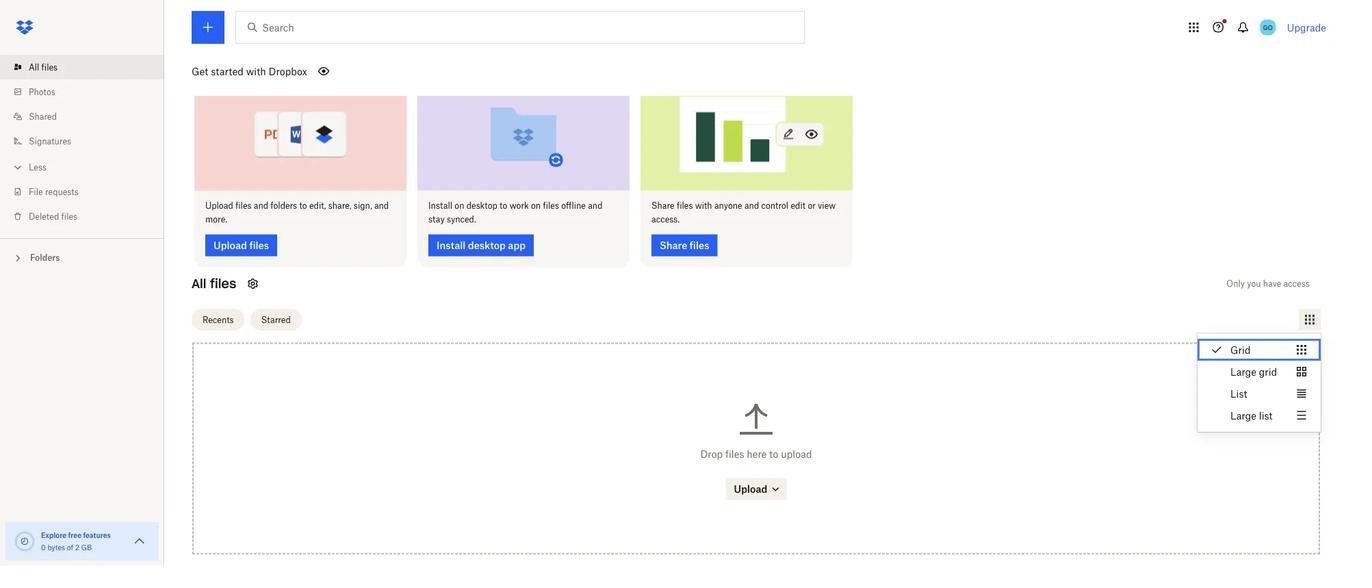 Task type: vqa. For each thing, say whether or not it's contained in the screenshot.
topmost MAKE
no



Task type: describe. For each thing, give the bounding box(es) containing it.
signatures link
[[11, 129, 164, 153]]

more.
[[205, 214, 227, 225]]

folders
[[271, 201, 297, 211]]

shared
[[29, 111, 57, 122]]

you
[[1248, 279, 1261, 289]]

share,
[[328, 201, 352, 211]]

started
[[211, 65, 244, 77]]

list
[[1259, 410, 1273, 421]]

starred
[[261, 315, 291, 325]]

to inside 'upload files and folders to edit, share, sign, and more.'
[[299, 201, 307, 211]]

list containing all files
[[0, 47, 164, 238]]

edit,
[[309, 201, 326, 211]]

here
[[747, 448, 767, 460]]

files inside 'upload files and folders to edit, share, sign, and more.'
[[235, 201, 252, 211]]

files inside all files link
[[41, 62, 58, 72]]

bytes
[[48, 543, 65, 552]]

to for install on desktop to work on files offline and stay synced.
[[500, 201, 508, 211]]

of
[[67, 543, 73, 552]]

share
[[652, 201, 675, 211]]

files up recents
[[210, 276, 236, 292]]

list radio item
[[1198, 383, 1321, 405]]

all files inside 'list item'
[[29, 62, 58, 72]]

grid radio item
[[1198, 339, 1321, 361]]

upload
[[205, 201, 233, 211]]

drop files here to upload
[[701, 448, 812, 460]]

quota usage element
[[14, 531, 36, 552]]

2 and from the left
[[374, 201, 389, 211]]

files inside "install on desktop to work on files offline and stay synced."
[[543, 201, 559, 211]]

requests
[[45, 187, 79, 197]]

2
[[75, 543, 79, 552]]

recents button
[[192, 309, 245, 331]]

with for files
[[695, 201, 712, 211]]

work
[[510, 201, 529, 211]]

large for large list
[[1231, 410, 1257, 421]]

control
[[762, 201, 789, 211]]

with for started
[[246, 65, 266, 77]]

less image
[[11, 161, 25, 174]]

upload
[[781, 448, 812, 460]]

free
[[68, 531, 81, 539]]

to for drop files here to upload
[[770, 448, 779, 460]]

grid
[[1259, 366, 1278, 378]]

synced.
[[447, 214, 476, 225]]

all inside 'list item'
[[29, 62, 39, 72]]

recents
[[203, 315, 234, 325]]

2 on from the left
[[531, 201, 541, 211]]

get started with dropbox
[[192, 65, 307, 77]]

drop
[[701, 448, 723, 460]]

view
[[818, 201, 836, 211]]

large list radio item
[[1198, 405, 1321, 427]]

share files with anyone and control edit or view access.
[[652, 201, 836, 225]]

files inside share files with anyone and control edit or view access.
[[677, 201, 693, 211]]

1 horizontal spatial all
[[192, 276, 206, 292]]

explore free features 0 bytes of 2 gb
[[41, 531, 111, 552]]

0
[[41, 543, 46, 552]]

large grid radio item
[[1198, 361, 1321, 383]]

photos link
[[11, 79, 164, 104]]

large grid
[[1231, 366, 1278, 378]]

files inside deleted files link
[[61, 211, 77, 221]]

large list
[[1231, 410, 1273, 421]]



Task type: locate. For each thing, give the bounding box(es) containing it.
to left work
[[500, 201, 508, 211]]

1 vertical spatial with
[[695, 201, 712, 211]]

access.
[[652, 214, 680, 225]]

1 vertical spatial all
[[192, 276, 206, 292]]

3 and from the left
[[588, 201, 603, 211]]

only you have access
[[1227, 279, 1310, 289]]

to
[[299, 201, 307, 211], [500, 201, 508, 211], [770, 448, 779, 460]]

and inside share files with anyone and control edit or view access.
[[745, 201, 759, 211]]

on
[[455, 201, 464, 211], [531, 201, 541, 211]]

0 horizontal spatial with
[[246, 65, 266, 77]]

0 horizontal spatial all
[[29, 62, 39, 72]]

files right upload
[[235, 201, 252, 211]]

all files up photos at the top of the page
[[29, 62, 58, 72]]

0 horizontal spatial on
[[455, 201, 464, 211]]

and
[[254, 201, 268, 211], [374, 201, 389, 211], [588, 201, 603, 211], [745, 201, 759, 211]]

0 vertical spatial all
[[29, 62, 39, 72]]

offline
[[562, 201, 586, 211]]

folders button
[[0, 247, 164, 267]]

2 horizontal spatial to
[[770, 448, 779, 460]]

0 horizontal spatial to
[[299, 201, 307, 211]]

0 vertical spatial all files
[[29, 62, 58, 72]]

all files up recents button
[[192, 276, 236, 292]]

files left offline at top left
[[543, 201, 559, 211]]

all up recents button
[[192, 276, 206, 292]]

desktop
[[467, 201, 498, 211]]

1 on from the left
[[455, 201, 464, 211]]

photos
[[29, 87, 55, 97]]

file requests
[[29, 187, 79, 197]]

upgrade
[[1288, 22, 1327, 33]]

0 vertical spatial large
[[1231, 366, 1257, 378]]

with inside share files with anyone and control edit or view access.
[[695, 201, 712, 211]]

sign,
[[354, 201, 372, 211]]

features
[[83, 531, 111, 539]]

install
[[429, 201, 453, 211]]

upgrade link
[[1288, 22, 1327, 33]]

stay
[[429, 214, 445, 225]]

gb
[[81, 543, 92, 552]]

starred button
[[250, 309, 302, 331]]

1 horizontal spatial on
[[531, 201, 541, 211]]

list
[[1231, 388, 1248, 399]]

to right here
[[770, 448, 779, 460]]

deleted files link
[[11, 204, 164, 229]]

folders
[[30, 253, 60, 263]]

1 large from the top
[[1231, 366, 1257, 378]]

all
[[29, 62, 39, 72], [192, 276, 206, 292]]

deleted files
[[29, 211, 77, 221]]

large
[[1231, 366, 1257, 378], [1231, 410, 1257, 421]]

list
[[0, 47, 164, 238]]

on up synced. at top
[[455, 201, 464, 211]]

and inside "install on desktop to work on files offline and stay synced."
[[588, 201, 603, 211]]

get
[[192, 65, 208, 77]]

shared link
[[11, 104, 164, 129]]

and left the folders
[[254, 201, 268, 211]]

files right deleted
[[61, 211, 77, 221]]

2 large from the top
[[1231, 410, 1257, 421]]

files left here
[[726, 448, 744, 460]]

and right sign,
[[374, 201, 389, 211]]

4 and from the left
[[745, 201, 759, 211]]

upload files and folders to edit, share, sign, and more.
[[205, 201, 389, 225]]

or
[[808, 201, 816, 211]]

file requests link
[[11, 179, 164, 204]]

dropbox
[[269, 65, 307, 77]]

access
[[1284, 279, 1310, 289]]

anyone
[[715, 201, 743, 211]]

large down grid
[[1231, 366, 1257, 378]]

with right 'started'
[[246, 65, 266, 77]]

and left control
[[745, 201, 759, 211]]

signatures
[[29, 136, 71, 146]]

only
[[1227, 279, 1245, 289]]

deleted
[[29, 211, 59, 221]]

1 vertical spatial large
[[1231, 410, 1257, 421]]

file
[[29, 187, 43, 197]]

1 horizontal spatial to
[[500, 201, 508, 211]]

files
[[41, 62, 58, 72], [235, 201, 252, 211], [543, 201, 559, 211], [677, 201, 693, 211], [61, 211, 77, 221], [210, 276, 236, 292], [726, 448, 744, 460]]

with
[[246, 65, 266, 77], [695, 201, 712, 211]]

grid
[[1231, 344, 1251, 356]]

1 vertical spatial all files
[[192, 276, 236, 292]]

1 horizontal spatial all files
[[192, 276, 236, 292]]

on right work
[[531, 201, 541, 211]]

with left anyone on the top right of the page
[[695, 201, 712, 211]]

all up photos at the top of the page
[[29, 62, 39, 72]]

to inside "install on desktop to work on files offline and stay synced."
[[500, 201, 508, 211]]

large for large grid
[[1231, 366, 1257, 378]]

to left edit,
[[299, 201, 307, 211]]

edit
[[791, 201, 806, 211]]

all files
[[29, 62, 58, 72], [192, 276, 236, 292]]

files up photos at the top of the page
[[41, 62, 58, 72]]

less
[[29, 162, 47, 172]]

0 vertical spatial with
[[246, 65, 266, 77]]

explore
[[41, 531, 67, 539]]

0 horizontal spatial all files
[[29, 62, 58, 72]]

1 and from the left
[[254, 201, 268, 211]]

all files list item
[[0, 55, 164, 79]]

and right offline at top left
[[588, 201, 603, 211]]

have
[[1264, 279, 1282, 289]]

1 horizontal spatial with
[[695, 201, 712, 211]]

install on desktop to work on files offline and stay synced.
[[429, 201, 603, 225]]

files right share
[[677, 201, 693, 211]]

dropbox image
[[11, 14, 38, 41]]

large down 'list'
[[1231, 410, 1257, 421]]

all files link
[[11, 55, 164, 79]]



